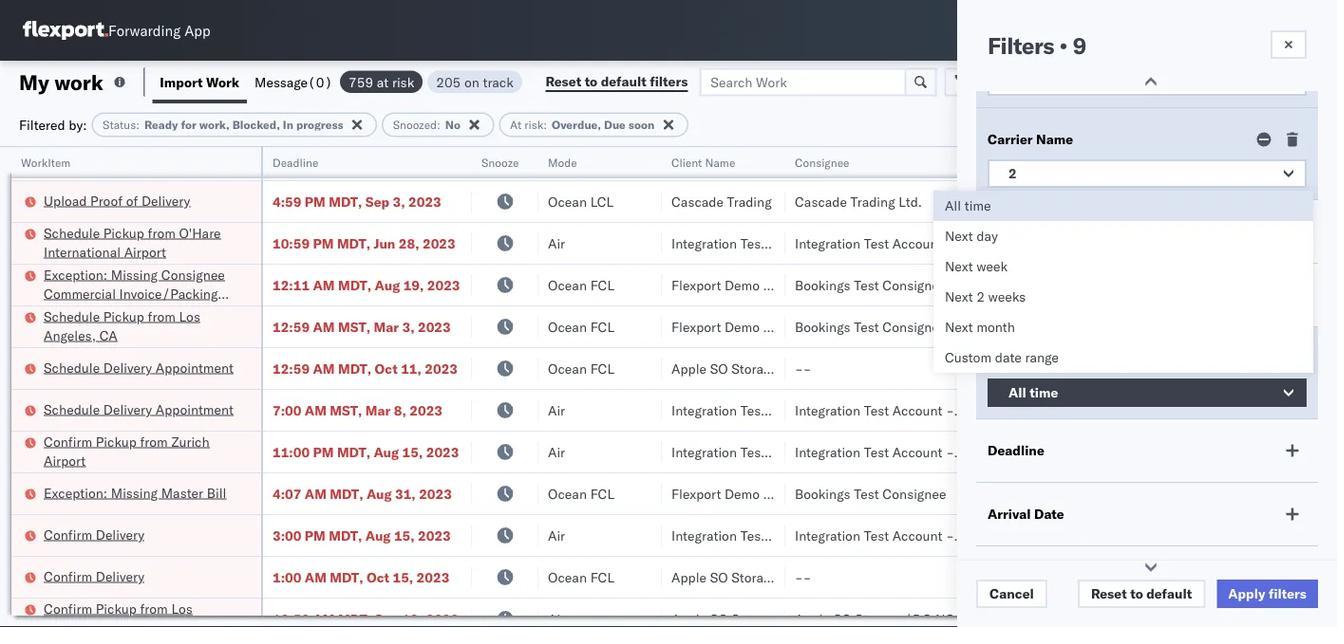 Task type: describe. For each thing, give the bounding box(es) containing it.
3, for sep
[[393, 193, 405, 210]]

file exception
[[1014, 74, 1103, 90]]

1 confirm delivery from the top
[[44, 527, 144, 543]]

1 confirm delivery button from the top
[[44, 526, 144, 547]]

mst, for 8,
[[330, 402, 362, 419]]

pm for 11:00
[[313, 444, 334, 461]]

exception: missing master bill button
[[44, 484, 226, 505]]

arrival date
[[988, 506, 1065, 523]]

import
[[160, 74, 203, 90]]

ocean for 1:00 am mdt, oct 15, 2023
[[548, 570, 587, 586]]

operator
[[988, 570, 1045, 587]]

aug for 12:11 am mdt, aug 19, 2023
[[375, 277, 400, 294]]

upload for upload customs clearance documents
[[44, 141, 87, 158]]

integration test account - karl lagerfeld for 7:00 am mst, mar 11, 2023
[[795, 152, 1042, 168]]

confirm pickup from zurich airport
[[44, 434, 210, 469]]

angeles,
[[44, 327, 96, 344]]

2166988 for 7:00 am mst, mar 11, 2023
[[1056, 152, 1114, 168]]

integration test account - karl lagerfeld for 7:00 am mst, mar 8, 2023
[[795, 402, 1042, 419]]

12:11
[[273, 277, 310, 294]]

range
[[1026, 350, 1059, 366]]

ocean for 4:59 pm mdt, sep 3, 2023
[[548, 193, 587, 210]]

4 flex- from the top
[[1016, 277, 1056, 294]]

client name
[[672, 155, 736, 170]]

10:59
[[273, 235, 310, 252]]

overdue,
[[552, 118, 601, 132]]

exception
[[1040, 74, 1103, 90]]

am for 1:00 am mdt, oct 15, 2023
[[305, 570, 327, 586]]

delivery inside button
[[142, 192, 190, 209]]

mdt, for 10:59
[[337, 235, 371, 252]]

test for 12:11 am mdt, aug 19, 2023
[[854, 277, 879, 294]]

am for 4:07 am mdt, aug 31, 2023
[[305, 486, 327, 503]]

2 bookings from the top
[[795, 319, 851, 335]]

pickup for international
[[103, 225, 144, 241]]

all time for list box containing all time
[[945, 198, 991, 214]]

ocean for 12:59 am mdt, oct 11, 2023
[[548, 361, 587, 377]]

shanghai for 7:00 am mst, mar 11, 2023
[[1137, 152, 1194, 168]]

app
[[184, 21, 211, 39]]

integration for 7:00 am mst, mar 8, 2023
[[795, 402, 861, 419]]

account for 10:59 pm mdt, jun 28, 2023
[[893, 235, 943, 252]]

mdt, for 1:00
[[330, 570, 363, 586]]

air for 10:59 pm mdt, jun 28, 2023
[[548, 235, 565, 252]]

11:00
[[273, 444, 310, 461]]

flex id button
[[976, 151, 1109, 170]]

0 vertical spatial all
[[945, 198, 962, 214]]

2 bookings test consignee from the top
[[795, 319, 947, 335]]

all inside button
[[1009, 385, 1027, 401]]

confirm for second confirm delivery button from the bottom
[[44, 527, 92, 543]]

8 flex- from the top
[[1016, 486, 1056, 503]]

next day
[[945, 228, 998, 245]]

to for reset to default filters
[[585, 73, 598, 90]]

weeks
[[989, 289, 1026, 305]]

airport inside confirm pickup from zurich airport
[[44, 453, 86, 469]]

delivery right quoted
[[1038, 351, 1091, 367]]

filtered
[[19, 116, 65, 133]]

exception: for exception: missing consignee commercial invoice/packing list
[[44, 266, 107, 283]]

schedule delivery appointment link for 7:00 am mst, mar 8, 2023
[[44, 400, 234, 419]]

schedule for 12:59 am mst, mar 3, 2023
[[44, 308, 100, 325]]

use) for 12:59 am mdt, oct 11, 2023
[[842, 361, 876, 377]]

hong kong for 1:00 am mdt, oct 15, 2023
[[1137, 570, 1204, 586]]

mdt, for 4:07
[[330, 486, 363, 503]]

blocked,
[[232, 118, 280, 132]]

zurich
[[171, 434, 210, 450]]

2023 for 7:00 am mst, mar 8, 2023
[[410, 402, 443, 419]]

exception: missing master bill link
[[44, 484, 226, 503]]

filters inside button
[[650, 73, 688, 90]]

my work
[[19, 69, 103, 95]]

shanghai, china
[[1137, 486, 1237, 503]]

for
[[181, 118, 197, 132]]

7:00 for 7:00 am mst, mar 11, 2023
[[273, 152, 302, 168]]

ca
[[99, 327, 117, 344]]

resize handle column header for flex id
[[1105, 147, 1128, 628]]

deadline inside button
[[273, 155, 319, 170]]

15, for 11:00 pm mdt, aug 15, 2023
[[402, 444, 423, 461]]

upload proof of delivery button
[[44, 191, 190, 212]]

exception: missing consignee commercial invoice/packing list link
[[44, 266, 237, 321]]

id
[[1009, 155, 1021, 170]]

default for reset to default
[[1147, 586, 1193, 603]]

2023 for 4:59 pm mdt, sep 3, 2023
[[409, 193, 442, 210]]

exception: missing consignee commercial invoice/packing list button
[[44, 266, 237, 321]]

quoted delivery date
[[988, 351, 1124, 367]]

confirm pickup from los angeles international airport button
[[44, 600, 237, 628]]

upload proof of delivery
[[44, 192, 190, 209]]

time for list box containing all time
[[965, 198, 991, 214]]

shanghai,
[[1137, 486, 1198, 503]]

2 button
[[988, 160, 1307, 188]]

customs
[[90, 141, 144, 158]]

forwarding app
[[108, 21, 211, 39]]

11:00 pm mdt, aug 15, 2023
[[273, 444, 459, 461]]

mode button
[[539, 151, 643, 170]]

4:07 am mdt, aug 31, 2023
[[273, 486, 452, 503]]

pm for 3:00
[[305, 528, 326, 544]]

schedule for 7:00 am mst, mar 8, 2023
[[44, 401, 100, 418]]

airport inside confirm pickup from los angeles international airport
[[176, 620, 218, 628]]

from for schedule pickup from los angeles, ca
[[148, 308, 176, 325]]

of
[[126, 192, 138, 209]]

759 at risk
[[349, 74, 414, 90]]

flexport for 4:07 am mdt, aug 31, 2023
[[672, 486, 721, 503]]

at risk : overdue, due soon
[[510, 118, 655, 132]]

yantian
[[1137, 193, 1182, 210]]

2023 for 3:00 pm mdt, aug 15, 2023
[[418, 528, 451, 544]]

Search Work text field
[[699, 68, 907, 96]]

ocean fcl for 4:07 am mdt, aug 31, 2023
[[548, 486, 615, 503]]

reset to default filters
[[546, 73, 688, 90]]

19,
[[403, 277, 424, 294]]

import work
[[160, 74, 239, 90]]

demo for flex-1919146
[[725, 486, 760, 503]]

flexport. image
[[23, 21, 108, 40]]

carrier
[[988, 131, 1033, 148]]

fcl for 1:00 am mdt, oct 15, 2023
[[591, 570, 615, 586]]

integration for 11:00 pm mdt, aug 15, 2023
[[795, 444, 861, 461]]

client
[[672, 155, 702, 170]]

work
[[206, 74, 239, 90]]

o'hare
[[179, 225, 221, 241]]

oct for 15,
[[367, 570, 390, 586]]

resize handle column header for client name
[[763, 147, 786, 628]]

apply filters
[[1229, 586, 1307, 603]]

demo for flex-1911466
[[725, 277, 760, 294]]

7:00 am mst, mar 8, 2023
[[273, 402, 443, 419]]

test for 7:00 am mst, mar 11, 2023
[[864, 152, 889, 168]]

0 vertical spatial risk
[[392, 74, 414, 90]]

test for 7:00 am mst, mar 8, 2023
[[864, 402, 889, 419]]

upload customs clearance documents
[[44, 141, 208, 177]]

10:59 pm mdt, jun 28, 2023
[[273, 235, 456, 252]]

pudong for 7:00 am mst, mar 11, 2023
[[1197, 152, 1243, 168]]

confirm pickup from zurich airport link
[[44, 433, 237, 471]]

test for 11:00 pm mdt, aug 15, 2023
[[864, 444, 889, 461]]

(do for 12:59 am mdt, oct 11, 2023
[[781, 361, 809, 377]]

hong kong for 12:59 am mdt, oct 11, 2023
[[1137, 361, 1204, 377]]

12:59 am mdt, oct 11, 2023
[[273, 361, 458, 377]]

•
[[1060, 31, 1068, 60]]

fcl for 4:07 am mdt, aug 31, 2023
[[591, 486, 615, 503]]

snoozed : no
[[393, 118, 461, 132]]

9 resize handle column header from the left
[[1303, 147, 1326, 628]]

ocean fcl for 12:11 am mdt, aug 19, 2023
[[548, 277, 615, 294]]

delivery up confirm pickup from zurich airport
[[103, 401, 152, 418]]

snooze
[[482, 155, 519, 170]]

jun
[[374, 235, 396, 252]]

next for next 2 weeks
[[945, 289, 973, 305]]

exception: for exception: missing master bill
[[44, 485, 107, 502]]

ocean lcl
[[548, 193, 614, 210]]

missing for master
[[111, 485, 158, 502]]

bookings for flex-1919146
[[795, 486, 851, 503]]

am for 7:00 am mst, mar 8, 2023
[[305, 402, 327, 419]]

pm for 10:59
[[313, 235, 334, 252]]

los for schedule pickup from los angeles, ca
[[179, 308, 200, 325]]

upload customs clearance documents link
[[44, 140, 237, 178]]

mar for 8,
[[366, 402, 391, 419]]

12:11 am mdt, aug 19, 2023
[[273, 277, 460, 294]]

trading for cascade trading ltd.
[[851, 193, 896, 210]]

ocean fcl for 12:59 am mdt, oct 11, 2023
[[548, 361, 615, 377]]

2221222
[[1056, 235, 1114, 252]]

schedule pickup from o'hare international airport link
[[44, 224, 237, 262]]

flex- for 7:00 am mst, mar 11, 2023
[[1016, 152, 1056, 168]]

at
[[510, 118, 522, 132]]

2 inside list box
[[977, 289, 985, 305]]

2023 for 10:59 pm mdt, jun 28, 2023
[[423, 235, 456, 252]]

soon
[[629, 118, 655, 132]]

0 horizontal spatial date
[[1035, 506, 1065, 523]]

ltd.
[[899, 193, 923, 210]]

2124373
[[1056, 193, 1114, 210]]

china
[[1201, 486, 1237, 503]]

1911466
[[1056, 277, 1114, 294]]

international inside confirm pickup from los angeles international airport
[[95, 620, 172, 628]]

schedule pickup from los angeles, ca button
[[44, 307, 237, 347]]

custom date range
[[945, 350, 1059, 366]]

departure port button
[[1128, 151, 1299, 170]]

12:59 am mst, mar 3, 2023
[[273, 319, 451, 335]]

day
[[977, 228, 998, 245]]

account for 3:00 pm mdt, aug 15, 2023
[[893, 528, 943, 544]]

1 vertical spatial risk
[[525, 118, 544, 132]]

reset for reset to default filters
[[546, 73, 582, 90]]

integration test account - swarovski
[[795, 235, 1019, 252]]

in
[[283, 118, 293, 132]]

aug for 11:00 pm mdt, aug 15, 2023
[[374, 444, 399, 461]]

8,
[[394, 402, 406, 419]]

schedule delivery appointment link for 12:59 am mdt, oct 11, 2023
[[44, 359, 234, 378]]

2 demo from the top
[[725, 319, 760, 335]]

flexport for 12:11 am mdt, aug 19, 2023
[[672, 277, 721, 294]]

name for carrier name
[[1036, 131, 1074, 148]]



Task type: locate. For each thing, give the bounding box(es) containing it.
confirm delivery link
[[44, 526, 144, 545], [44, 568, 144, 587]]

1 horizontal spatial deadline
[[988, 443, 1045, 459]]

airport inside schedule pickup from o'hare international airport
[[124, 244, 166, 260]]

deadline
[[273, 155, 319, 170], [988, 443, 1045, 459]]

2023 right 31,
[[419, 486, 452, 503]]

aug down 4:07 am mdt, aug 31, 2023
[[366, 528, 391, 544]]

1 7:00 from the top
[[273, 152, 302, 168]]

0 vertical spatial mar
[[366, 152, 391, 168]]

schedule up angeles,
[[44, 308, 100, 325]]

1 flex-2177389 from the top
[[1016, 361, 1114, 377]]

international
[[1246, 152, 1323, 168], [44, 244, 121, 260], [1246, 402, 1323, 419], [95, 620, 172, 628]]

pickup for angeles
[[96, 601, 137, 618]]

confirm delivery button down exception: missing master bill button
[[44, 526, 144, 547]]

mdt, up 1:00 am mdt, oct 15, 2023
[[329, 528, 362, 544]]

1 12:59 from the top
[[273, 319, 310, 335]]

flex-2221222 button
[[985, 230, 1118, 257], [985, 230, 1118, 257]]

1 horizontal spatial risk
[[525, 118, 544, 132]]

9
[[1073, 31, 1087, 60]]

shanghai up shanghai,
[[1137, 402, 1194, 419]]

2 schedule from the top
[[44, 308, 100, 325]]

1 (do from the top
[[781, 361, 809, 377]]

1 vertical spatial airport
[[44, 453, 86, 469]]

list
[[44, 304, 66, 321]]

(0)
[[308, 74, 333, 90]]

0 vertical spatial pudong
[[1197, 152, 1243, 168]]

0 vertical spatial flexport demo consignee
[[672, 277, 827, 294]]

os
[[1284, 23, 1302, 38]]

confirm for confirm pickup from zurich airport button at the bottom of the page
[[44, 434, 92, 450]]

1 cascade from the left
[[672, 193, 724, 210]]

mdt, left sep
[[329, 193, 362, 210]]

am down progress
[[305, 152, 327, 168]]

delivery right of
[[142, 192, 190, 209]]

schedule inside schedule pickup from o'hare international airport
[[44, 225, 100, 241]]

consignee
[[795, 155, 850, 170], [988, 223, 1055, 240], [161, 266, 225, 283], [764, 277, 827, 294], [883, 277, 947, 294], [764, 319, 827, 335], [883, 319, 947, 335], [764, 486, 827, 503], [883, 486, 947, 503]]

mdt, for 12:59
[[338, 361, 372, 377]]

15, up 31,
[[402, 444, 423, 461]]

4 next from the top
[[945, 319, 973, 336]]

4 fcl from the top
[[591, 486, 615, 503]]

mar for 3,
[[374, 319, 399, 335]]

invoice/packing
[[119, 285, 218, 302]]

appointment up zurich
[[156, 401, 234, 418]]

reset for reset to default
[[1091, 586, 1127, 603]]

2 (do from the top
[[781, 570, 809, 586]]

2177389 down 2377570
[[1056, 570, 1114, 586]]

0 vertical spatial hong
[[1137, 361, 1169, 377]]

name for consignee name
[[1058, 223, 1095, 240]]

month
[[977, 319, 1015, 336]]

2 fcl from the top
[[591, 319, 615, 335]]

2 exception: from the top
[[44, 485, 107, 502]]

1 vertical spatial bookings test consignee
[[795, 319, 947, 335]]

1 vertical spatial flexport demo consignee
[[672, 319, 827, 335]]

air for 7:00 am mst, mar 11, 2023
[[548, 152, 565, 168]]

2 trading from the left
[[851, 193, 896, 210]]

name up the flex id button
[[1036, 131, 1074, 148]]

shanghai up yantian
[[1137, 152, 1194, 168]]

lagerfeld down quoted
[[986, 402, 1042, 419]]

at
[[377, 74, 389, 90]]

integration for 10:59 pm mdt, jun 28, 2023
[[795, 235, 861, 252]]

sep
[[366, 193, 390, 210]]

flex-2177389 for 12:59 am mdt, oct 11, 2023
[[1016, 361, 1114, 377]]

1 vertical spatial apple so storage (do not use)
[[672, 570, 876, 586]]

0 vertical spatial shanghai pudong international ai
[[1137, 152, 1338, 168]]

pickup inside confirm pickup from zurich airport
[[96, 434, 137, 450]]

pm right 11:00
[[313, 444, 334, 461]]

1 ai from the top
[[1327, 152, 1338, 168]]

arrival
[[988, 506, 1031, 523]]

2 : from the left
[[437, 118, 441, 132]]

1 karl from the top
[[958, 152, 982, 168]]

deadline down in
[[273, 155, 319, 170]]

flex-2221222
[[1016, 235, 1114, 252]]

1 horizontal spatial date
[[1094, 351, 1124, 367]]

exception: inside exception: missing consignee commercial invoice/packing list
[[44, 266, 107, 283]]

1 : from the left
[[136, 118, 140, 132]]

cancel
[[990, 586, 1034, 603]]

oct down 3:00 pm mdt, aug 15, 2023
[[367, 570, 390, 586]]

1 vertical spatial --
[[795, 570, 812, 586]]

1 vertical spatial upload
[[44, 192, 87, 209]]

5 ocean from the top
[[548, 486, 587, 503]]

mar up sep
[[366, 152, 391, 168]]

workitem
[[21, 155, 71, 170]]

ocean fcl for 12:59 am mst, mar 3, 2023
[[548, 319, 615, 335]]

mar left 8,
[[366, 402, 391, 419]]

1 horizontal spatial cascade
[[795, 193, 847, 210]]

no
[[445, 118, 461, 132]]

31,
[[395, 486, 416, 503]]

4 ocean from the top
[[548, 361, 587, 377]]

next for next day
[[945, 228, 973, 245]]

flex- for 12:59 am mdt, oct 11, 2023
[[1016, 361, 1056, 377]]

reset to default filters button
[[534, 68, 699, 96]]

-- for 1:00 am mdt, oct 15, 2023
[[795, 570, 812, 586]]

karl for 7:00 am mst, mar 8, 2023
[[958, 402, 982, 419]]

0 vertical spatial deadline
[[273, 155, 319, 170]]

schedule delivery appointment link down schedule pickup from los angeles, ca button
[[44, 359, 234, 378]]

11, down snoozed
[[394, 152, 415, 168]]

appointment for 12:59 am mdt, oct 11, 2023
[[156, 360, 234, 376]]

3 resize handle column header from the left
[[516, 147, 539, 628]]

7 flex- from the top
[[1016, 444, 1056, 461]]

2023 down "snoozed : no"
[[418, 152, 451, 168]]

1 trading from the left
[[727, 193, 772, 210]]

mdt, up "7:00 am mst, mar 8, 2023"
[[338, 361, 372, 377]]

all time inside button
[[1009, 385, 1059, 401]]

1 vertical spatial storage
[[732, 570, 778, 586]]

file exception button
[[984, 68, 1115, 96], [984, 68, 1115, 96]]

mst, for 3,
[[338, 319, 371, 335]]

all time up next day
[[945, 198, 991, 214]]

2 vertical spatial flexport demo consignee
[[672, 486, 827, 503]]

0 vertical spatial oct
[[375, 361, 398, 377]]

batch
[[1232, 74, 1269, 90]]

1 vertical spatial karl
[[958, 402, 982, 419]]

flex-2124373
[[1016, 193, 1114, 210]]

1 upload from the top
[[44, 141, 87, 158]]

time inside button
[[1030, 385, 1059, 401]]

7:00 down in
[[273, 152, 302, 168]]

1 vertical spatial apple
[[672, 570, 707, 586]]

flexport demo consignee for flex-1911466
[[672, 277, 827, 294]]

0 vertical spatial flex-2166988
[[1016, 152, 1114, 168]]

default for reset to default filters
[[601, 73, 647, 90]]

delivery down exception: missing master bill button
[[96, 527, 144, 543]]

schedule down angeles,
[[44, 360, 100, 376]]

1 ocean from the top
[[548, 193, 587, 210]]

9 flex- from the top
[[1016, 528, 1056, 544]]

apply
[[1229, 586, 1266, 603]]

2177389 up all time button
[[1056, 361, 1114, 377]]

account for 7:00 am mst, mar 11, 2023
[[893, 152, 943, 168]]

0 vertical spatial schedule delivery appointment button
[[44, 359, 234, 380]]

schedule for 10:59 pm mdt, jun 28, 2023
[[44, 225, 100, 241]]

1 vertical spatial use)
[[842, 570, 876, 586]]

schedule delivery appointment for 7:00 am mst, mar 8, 2023
[[44, 401, 234, 418]]

test for 12:59 am mst, mar 3, 2023
[[854, 319, 879, 335]]

2 vertical spatial demo
[[725, 486, 760, 503]]

delivery down ca
[[103, 360, 152, 376]]

demo
[[725, 277, 760, 294], [725, 319, 760, 335], [725, 486, 760, 503]]

2 schedule delivery appointment from the top
[[44, 401, 234, 418]]

0 vertical spatial exception:
[[44, 266, 107, 283]]

next down next week
[[945, 289, 973, 305]]

schedule delivery appointment button down schedule pickup from los angeles, ca button
[[44, 359, 234, 380]]

2
[[1009, 165, 1017, 182], [977, 289, 985, 305]]

apple so storage (do not use) for 12:59 am mdt, oct 11, 2023
[[672, 361, 876, 377]]

name for client name
[[705, 155, 736, 170]]

schedule up confirm pickup from zurich airport
[[44, 401, 100, 418]]

1 vertical spatial 2166988
[[1056, 402, 1114, 419]]

date up all time button
[[1094, 351, 1124, 367]]

1 vertical spatial los
[[171, 601, 193, 618]]

flex-2166988 down carrier name
[[1016, 152, 1114, 168]]

0 vertical spatial karl
[[958, 152, 982, 168]]

1 vertical spatial missing
[[111, 485, 158, 502]]

1 flexport demo consignee from the top
[[672, 277, 827, 294]]

mdt, for 11:00
[[337, 444, 371, 461]]

7:00 for 7:00 am mst, mar 8, 2023
[[273, 402, 302, 419]]

1 bookings test consignee from the top
[[795, 277, 947, 294]]

missing
[[111, 266, 158, 283], [111, 485, 158, 502]]

1 use) from the top
[[842, 361, 876, 377]]

2 air from the top
[[548, 235, 565, 252]]

fcl for 12:11 am mdt, aug 19, 2023
[[591, 277, 615, 294]]

1 horizontal spatial filters
[[1269, 586, 1307, 603]]

2 flexport demo consignee from the top
[[672, 319, 827, 335]]

missing down confirm pickup from zurich airport button at the bottom of the page
[[111, 485, 158, 502]]

0 vertical spatial confirm delivery link
[[44, 526, 144, 545]]

flexport demo consignee for flex-1919146
[[672, 486, 827, 503]]

shanghai for 7:00 am mst, mar 8, 2023
[[1137, 402, 1194, 419]]

1 horizontal spatial reset
[[1091, 586, 1127, 603]]

1 ocean fcl from the top
[[548, 277, 615, 294]]

1 horizontal spatial trading
[[851, 193, 896, 210]]

international inside schedule pickup from o'hare international airport
[[44, 244, 121, 260]]

los inside confirm pickup from los angeles international airport
[[171, 601, 193, 618]]

pickup inside confirm pickup from los angeles international airport
[[96, 601, 137, 618]]

2 2166988 from the top
[[1056, 402, 1114, 419]]

4:59 pm mdt, sep 3, 2023
[[273, 193, 442, 210]]

am right '4:07'
[[305, 486, 327, 503]]

to for reset to default
[[1131, 586, 1144, 603]]

1 vertical spatial reset
[[1091, 586, 1127, 603]]

confirm delivery button up confirm pickup from los angeles international airport
[[44, 568, 144, 589]]

1 vertical spatial flex-2177389
[[1016, 570, 1114, 586]]

trading left 'ltd.'
[[851, 193, 896, 210]]

2 confirm delivery from the top
[[44, 569, 144, 585]]

client name button
[[662, 151, 767, 170]]

5 resize handle column header from the left
[[763, 147, 786, 628]]

0 horizontal spatial risk
[[392, 74, 414, 90]]

integration for 3:00 pm mdt, aug 15, 2023
[[795, 528, 861, 544]]

file
[[1014, 74, 1037, 90]]

ocean
[[548, 193, 587, 210], [548, 277, 587, 294], [548, 319, 587, 335], [548, 361, 587, 377], [548, 486, 587, 503], [548, 570, 587, 586]]

exception: missing consignee commercial invoice/packing list
[[44, 266, 225, 321]]

2 right flex
[[1009, 165, 1017, 182]]

trading for cascade trading
[[727, 193, 772, 210]]

schedule pickup from o'hare international airport button
[[44, 224, 237, 264]]

2 pudong from the top
[[1197, 402, 1243, 419]]

pm right 10:59
[[313, 235, 334, 252]]

2 left weeks
[[977, 289, 985, 305]]

mar down 12:11 am mdt, aug 19, 2023
[[374, 319, 399, 335]]

2023 down 19,
[[418, 319, 451, 335]]

:
[[136, 118, 140, 132], [437, 118, 441, 132], [544, 118, 547, 132]]

3 ocean from the top
[[548, 319, 587, 335]]

confirm delivery link down exception: missing master bill button
[[44, 526, 144, 545]]

3 : from the left
[[544, 118, 547, 132]]

0 vertical spatial all time
[[945, 198, 991, 214]]

3 flexport demo consignee from the top
[[672, 486, 827, 503]]

upload
[[44, 141, 87, 158], [44, 192, 87, 209]]

default
[[601, 73, 647, 90], [1147, 586, 1193, 603]]

12:59 for 12:59 am mst, mar 3, 2023
[[273, 319, 310, 335]]

reset to default button
[[1078, 580, 1206, 609]]

3, down 19,
[[402, 319, 415, 335]]

4 confirm from the top
[[44, 601, 92, 618]]

1 missing from the top
[[111, 266, 158, 283]]

1 apple so storage (do not use) from the top
[[672, 361, 876, 377]]

0 vertical spatial date
[[1094, 351, 1124, 367]]

2 ocean fcl from the top
[[548, 319, 615, 335]]

2 vertical spatial bookings test consignee
[[795, 486, 947, 503]]

1 vertical spatial mst,
[[338, 319, 371, 335]]

3 air from the top
[[548, 402, 565, 419]]

1 pudong from the top
[[1197, 152, 1243, 168]]

clearance
[[147, 141, 208, 158]]

aug left 19,
[[375, 277, 400, 294]]

0 vertical spatial hong kong
[[1137, 361, 1204, 377]]

time inside list box
[[965, 198, 991, 214]]

reset up overdue,
[[546, 73, 582, 90]]

2023 down 12:59 am mst, mar 3, 2023
[[425, 361, 458, 377]]

am for 12:59 am mdt, oct 11, 2023
[[313, 361, 335, 377]]

not for 1:00 am mdt, oct 15, 2023
[[812, 570, 839, 586]]

am up 12:59 am mdt, oct 11, 2023
[[313, 319, 335, 335]]

: left no
[[437, 118, 441, 132]]

1 vertical spatial deadline
[[988, 443, 1045, 459]]

1 vertical spatial all
[[1009, 385, 1027, 401]]

shanghai pudong international ai for 7:00 am mst, mar 8, 2023
[[1137, 402, 1338, 419]]

oct up 8,
[[375, 361, 398, 377]]

hong for 12:59 am mdt, oct 11, 2023
[[1137, 361, 1169, 377]]

next week
[[945, 258, 1008, 275]]

name right client
[[705, 155, 736, 170]]

flex-1911466 button
[[985, 272, 1118, 299], [985, 272, 1118, 299]]

1 -- from the top
[[795, 361, 812, 377]]

confirm inside confirm pickup from los angeles international airport
[[44, 601, 92, 618]]

7:00 am mst, mar 11, 2023
[[273, 152, 451, 168]]

2389713
[[1056, 444, 1114, 461]]

shanghai pudong international ai
[[1137, 152, 1338, 168], [1137, 402, 1338, 419]]

pm right 4:59
[[305, 193, 326, 210]]

from for confirm pickup from zurich airport
[[140, 434, 168, 450]]

schedule delivery appointment down schedule pickup from los angeles, ca button
[[44, 360, 234, 376]]

1 vertical spatial (do
[[781, 570, 809, 586]]

3 confirm from the top
[[44, 569, 92, 585]]

default left apply at the right of the page
[[1147, 586, 1193, 603]]

actions
[[1281, 155, 1320, 170]]

2 kong from the top
[[1173, 570, 1204, 586]]

10 flex- from the top
[[1016, 570, 1056, 586]]

6 flex- from the top
[[1016, 402, 1056, 419]]

flex-2166988 button
[[985, 147, 1118, 173], [985, 147, 1118, 173], [985, 398, 1118, 424], [985, 398, 1118, 424]]

resize handle column header for consignee
[[953, 147, 976, 628]]

all down quoted
[[1009, 385, 1027, 401]]

0 vertical spatial apple so storage (do not use)
[[672, 361, 876, 377]]

0 vertical spatial flex-2177389
[[1016, 361, 1114, 377]]

integration test account - karl lagerfeld down custom in the right bottom of the page
[[795, 402, 1042, 419]]

0 vertical spatial integration test account - karl lagerfeld
[[795, 152, 1042, 168]]

: for snoozed
[[437, 118, 441, 132]]

1 kong from the top
[[1173, 361, 1204, 377]]

11, up 8,
[[401, 361, 422, 377]]

0 vertical spatial 2177389
[[1056, 361, 1114, 377]]

1 next from the top
[[945, 228, 973, 245]]

flex-2389713 button
[[985, 439, 1118, 466], [985, 439, 1118, 466]]

missing for consignee
[[111, 266, 158, 283]]

schedule inside schedule pickup from los angeles, ca
[[44, 308, 100, 325]]

am for 12:11 am mdt, aug 19, 2023
[[313, 277, 335, 294]]

1 vertical spatial mar
[[374, 319, 399, 335]]

1 horizontal spatial time
[[1030, 385, 1059, 401]]

2 hong from the top
[[1137, 570, 1169, 586]]

0 vertical spatial lagerfeld
[[986, 152, 1042, 168]]

2 resize handle column header from the left
[[449, 147, 472, 628]]

0 vertical spatial 3,
[[393, 193, 405, 210]]

15, down 31,
[[394, 528, 415, 544]]

from
[[148, 225, 176, 241], [148, 308, 176, 325], [140, 434, 168, 450], [140, 601, 168, 618]]

confirm inside confirm pickup from zurich airport
[[44, 434, 92, 450]]

0 vertical spatial airport
[[124, 244, 166, 260]]

5 flex- from the top
[[1016, 361, 1056, 377]]

1 vertical spatial lagerfeld
[[986, 402, 1042, 419]]

pudong right departure
[[1197, 152, 1243, 168]]

0 vertical spatial demo
[[725, 277, 760, 294]]

karl left flex
[[958, 152, 982, 168]]

2023 down 4:07 am mdt, aug 31, 2023
[[418, 528, 451, 544]]

2 horizontal spatial :
[[544, 118, 547, 132]]

confirm delivery up confirm pickup from los angeles international airport
[[44, 569, 144, 585]]

1 hong from the top
[[1137, 361, 1169, 377]]

aug down 8,
[[374, 444, 399, 461]]

mdt, for 12:11
[[338, 277, 372, 294]]

6 ocean from the top
[[548, 570, 587, 586]]

2 2177389 from the top
[[1056, 570, 1114, 586]]

2023 up 4:07 am mdt, aug 31, 2023
[[426, 444, 459, 461]]

trading down client name button
[[727, 193, 772, 210]]

12:59 up "7:00 am mst, mar 8, 2023"
[[273, 361, 310, 377]]

schedule delivery appointment button up confirm pickup from zurich airport link
[[44, 400, 234, 421]]

am for 12:59 am mst, mar 3, 2023
[[313, 319, 335, 335]]

all up next day
[[945, 198, 962, 214]]

1 flex- from the top
[[1016, 152, 1056, 168]]

1 vertical spatial 2
[[977, 289, 985, 305]]

0 vertical spatial 2
[[1009, 165, 1017, 182]]

pickup inside schedule pickup from o'hare international airport
[[103, 225, 144, 241]]

1 vertical spatial 11,
[[401, 361, 422, 377]]

kong left apply at the right of the page
[[1173, 570, 1204, 586]]

next
[[945, 228, 973, 245], [945, 258, 973, 275], [945, 289, 973, 305], [945, 319, 973, 336]]

3 next from the top
[[945, 289, 973, 305]]

2 inside button
[[1009, 165, 1017, 182]]

confirm delivery down exception: missing master bill button
[[44, 527, 144, 543]]

0 vertical spatial 11,
[[394, 152, 415, 168]]

0 vertical spatial bookings test consignee
[[795, 277, 947, 294]]

flexport
[[672, 277, 721, 294], [672, 319, 721, 335], [672, 486, 721, 503]]

name
[[1036, 131, 1074, 148], [705, 155, 736, 170], [1058, 223, 1095, 240], [1032, 287, 1069, 304]]

2177389 for 12:59 am mdt, oct 11, 2023
[[1056, 361, 1114, 377]]

1919146
[[1056, 486, 1114, 503]]

: for status
[[136, 118, 140, 132]]

2023 for 12:59 am mst, mar 3, 2023
[[418, 319, 451, 335]]

4 air from the top
[[548, 444, 565, 461]]

1 confirm delivery link from the top
[[44, 526, 144, 545]]

name right vessel
[[1032, 287, 1069, 304]]

port
[[1192, 155, 1214, 170]]

flex-2124373 button
[[985, 189, 1118, 215], [985, 189, 1118, 215]]

2 apple so storage (do not use) from the top
[[672, 570, 876, 586]]

1 bookings from the top
[[795, 277, 851, 294]]

flex-2166988 for 7:00 am mst, mar 8, 2023
[[1016, 402, 1114, 419]]

upload for upload proof of delivery
[[44, 192, 87, 209]]

0 vertical spatial so
[[710, 361, 728, 377]]

test
[[864, 152, 889, 168], [864, 235, 889, 252], [854, 277, 879, 294], [854, 319, 879, 335], [864, 402, 889, 419], [741, 444, 766, 461], [864, 444, 889, 461], [854, 486, 879, 503], [741, 528, 766, 544], [864, 528, 889, 544]]

confirm delivery button
[[44, 526, 144, 547], [44, 568, 144, 589]]

1 flex-2166988 from the top
[[1016, 152, 1114, 168]]

2 vertical spatial bookings
[[795, 486, 851, 503]]

consignee inside exception: missing consignee commercial invoice/packing list
[[161, 266, 225, 283]]

from inside confirm pickup from los angeles international airport
[[140, 601, 168, 618]]

1 demo from the top
[[725, 277, 760, 294]]

apple so storage (do not use)
[[672, 361, 876, 377], [672, 570, 876, 586]]

so for 1:00 am mdt, oct 15, 2023
[[710, 570, 728, 586]]

3 flex- from the top
[[1016, 235, 1056, 252]]

integration test account - karl lagerfeld up 'ltd.'
[[795, 152, 1042, 168]]

all time button
[[988, 379, 1307, 408]]

name for vessel name
[[1032, 287, 1069, 304]]

fcl for 12:59 am mst, mar 3, 2023
[[591, 319, 615, 335]]

los inside schedule pickup from los angeles, ca
[[179, 308, 200, 325]]

next up custom in the right bottom of the page
[[945, 319, 973, 336]]

1 vertical spatial schedule delivery appointment
[[44, 401, 234, 418]]

3:00
[[273, 528, 302, 544]]

work
[[54, 69, 103, 95]]

1 horizontal spatial airport
[[124, 244, 166, 260]]

air for 3:00 pm mdt, aug 15, 2023
[[548, 528, 565, 544]]

1 vertical spatial shanghai
[[1137, 402, 1194, 419]]

2023 for 7:00 am mst, mar 11, 2023
[[418, 152, 451, 168]]

1 vertical spatial shanghai pudong international ai
[[1137, 402, 1338, 419]]

2166988
[[1056, 152, 1114, 168], [1056, 402, 1114, 419]]

aug left 31,
[[367, 486, 392, 503]]

aug for 4:07 am mdt, aug 31, 2023
[[367, 486, 392, 503]]

am right 12:11
[[313, 277, 335, 294]]

hong up all time button
[[1137, 361, 1169, 377]]

1 schedule delivery appointment from the top
[[44, 360, 234, 376]]

2 shanghai from the top
[[1137, 402, 1194, 419]]

1 vertical spatial ai
[[1327, 402, 1338, 419]]

cascade down client name
[[672, 193, 724, 210]]

from inside schedule pickup from los angeles, ca
[[148, 308, 176, 325]]

1 2177389 from the top
[[1056, 361, 1114, 377]]

pickup for airport
[[96, 434, 137, 450]]

1 vertical spatial pudong
[[1197, 402, 1243, 419]]

pickup inside schedule pickup from los angeles, ca
[[103, 308, 144, 325]]

1 vertical spatial so
[[710, 570, 728, 586]]

1 vertical spatial bookings
[[795, 319, 851, 335]]

delivery up confirm pickup from los angeles international airport
[[96, 569, 144, 585]]

master
[[161, 485, 203, 502]]

1 shanghai pudong international ai from the top
[[1137, 152, 1338, 168]]

import work button
[[152, 61, 247, 104]]

1 vertical spatial hong
[[1137, 570, 1169, 586]]

integration for 7:00 am mst, mar 11, 2023
[[795, 152, 861, 168]]

apple for 1:00 am mdt, oct 15, 2023
[[672, 570, 707, 586]]

karl down custom in the right bottom of the page
[[958, 402, 982, 419]]

time
[[965, 198, 991, 214], [1030, 385, 1059, 401]]

pudong up china
[[1197, 402, 1243, 419]]

mdt, down 3:00 pm mdt, aug 15, 2023
[[330, 570, 363, 586]]

schedule delivery appointment button
[[44, 359, 234, 380], [44, 400, 234, 421]]

batch action button
[[1202, 68, 1327, 96]]

flex-2389713
[[1016, 444, 1114, 461]]

1 resize handle column header from the left
[[238, 147, 261, 628]]

0 vertical spatial default
[[601, 73, 647, 90]]

2 integration test account - karl lagerfeld from the top
[[795, 402, 1042, 419]]

flex- for 1:00 am mdt, oct 15, 2023
[[1016, 570, 1056, 586]]

hong down shanghai,
[[1137, 570, 1169, 586]]

ocean for 12:59 am mst, mar 3, 2023
[[548, 319, 587, 335]]

1 vertical spatial not
[[812, 570, 839, 586]]

2 vertical spatial 15,
[[393, 570, 413, 586]]

2 ai from the top
[[1327, 402, 1338, 419]]

2023 down 3:00 pm mdt, aug 15, 2023
[[417, 570, 450, 586]]

3 ocean fcl from the top
[[548, 361, 615, 377]]

resize handle column header for mode
[[639, 147, 662, 628]]

0 horizontal spatial :
[[136, 118, 140, 132]]

upload inside upload customs clearance documents
[[44, 141, 87, 158]]

list box containing all time
[[934, 191, 1314, 373]]

0 horizontal spatial cascade
[[672, 193, 724, 210]]

0 vertical spatial schedule delivery appointment link
[[44, 359, 234, 378]]

mdt, down "7:00 am mst, mar 8, 2023"
[[337, 444, 371, 461]]

1 vertical spatial confirm delivery button
[[44, 568, 144, 589]]

0 vertical spatial schedule delivery appointment
[[44, 360, 234, 376]]

account for 11:00 pm mdt, aug 15, 2023
[[893, 444, 943, 461]]

1 vertical spatial exception:
[[44, 485, 107, 502]]

0 horizontal spatial to
[[585, 73, 598, 90]]

2 schedule delivery appointment link from the top
[[44, 400, 234, 419]]

2 confirm delivery button from the top
[[44, 568, 144, 589]]

use) for 1:00 am mdt, oct 15, 2023
[[842, 570, 876, 586]]

pickup for angeles,
[[103, 308, 144, 325]]

2 12:59 from the top
[[273, 361, 310, 377]]

list box
[[934, 191, 1314, 373]]

flexport demo consignee
[[672, 277, 827, 294], [672, 319, 827, 335], [672, 486, 827, 503]]

0 horizontal spatial reset
[[546, 73, 582, 90]]

confirm pickup from zurich airport button
[[44, 433, 237, 473]]

: left ready
[[136, 118, 140, 132]]

mdt, left the jun
[[337, 235, 371, 252]]

1 exception: from the top
[[44, 266, 107, 283]]

filters inside "button"
[[1269, 586, 1307, 603]]

week
[[977, 258, 1008, 275]]

upload inside button
[[44, 192, 87, 209]]

resize handle column header
[[238, 147, 261, 628], [449, 147, 472, 628], [516, 147, 539, 628], [639, 147, 662, 628], [763, 147, 786, 628], [953, 147, 976, 628], [1105, 147, 1128, 628], [1295, 147, 1318, 628], [1303, 147, 1326, 628]]

appointment for 7:00 am mst, mar 8, 2023
[[156, 401, 234, 418]]

1:00
[[273, 570, 302, 586]]

2 horizontal spatial airport
[[176, 620, 218, 628]]

0 horizontal spatial all time
[[945, 198, 991, 214]]

apple so storage (do not use) for 1:00 am mdt, oct 15, 2023
[[672, 570, 876, 586]]

0 vertical spatial missing
[[111, 266, 158, 283]]

schedule delivery appointment link
[[44, 359, 234, 378], [44, 400, 234, 419]]

2 ocean from the top
[[548, 277, 587, 294]]

0 horizontal spatial trading
[[727, 193, 772, 210]]

2 confirm delivery link from the top
[[44, 568, 144, 587]]

flex- for 7:00 am mst, mar 8, 2023
[[1016, 402, 1056, 419]]

2 flexport from the top
[[672, 319, 721, 335]]

1 flexport from the top
[[672, 277, 721, 294]]

Search Shipments (/) text field
[[974, 16, 1157, 45]]

3, for mar
[[402, 319, 415, 335]]

upload down documents
[[44, 192, 87, 209]]

time for all time button
[[1030, 385, 1059, 401]]

1 horizontal spatial all time
[[1009, 385, 1059, 401]]

1 storage from the top
[[732, 361, 778, 377]]

from for confirm pickup from los angeles international airport
[[140, 601, 168, 618]]

schedule delivery appointment up confirm pickup from zurich airport link
[[44, 401, 234, 418]]

1 horizontal spatial :
[[437, 118, 441, 132]]

mst, up 4:59 pm mdt, sep 3, 2023
[[330, 152, 362, 168]]

1 confirm from the top
[[44, 434, 92, 450]]

all time inside list box
[[945, 198, 991, 214]]

0 horizontal spatial deadline
[[273, 155, 319, 170]]

confirm for 1st confirm delivery button from the bottom
[[44, 569, 92, 585]]

from inside schedule pickup from o'hare international airport
[[148, 225, 176, 241]]

0 vertical spatial not
[[812, 361, 839, 377]]

mdt, up 12:59 am mst, mar 3, 2023
[[338, 277, 372, 294]]

from inside confirm pickup from zurich airport
[[140, 434, 168, 450]]

forwarding
[[108, 21, 181, 39]]

missing down "schedule pickup from o'hare international airport" button
[[111, 266, 158, 283]]

fcl for 12:59 am mdt, oct 11, 2023
[[591, 361, 615, 377]]

schedule down proof in the top of the page
[[44, 225, 100, 241]]

2023 up 28,
[[409, 193, 442, 210]]

mst,
[[330, 152, 362, 168], [338, 319, 371, 335], [330, 402, 362, 419]]

3 schedule from the top
[[44, 360, 100, 376]]

0 vertical spatial kong
[[1173, 361, 1204, 377]]

2 lagerfeld from the top
[[986, 402, 1042, 419]]

pm right 3:00
[[305, 528, 326, 544]]

3 flexport from the top
[[672, 486, 721, 503]]

mdt, for 4:59
[[329, 193, 362, 210]]

1 schedule delivery appointment link from the top
[[44, 359, 234, 378]]

2 vertical spatial airport
[[176, 620, 218, 628]]

0 horizontal spatial airport
[[44, 453, 86, 469]]

name inside client name button
[[705, 155, 736, 170]]

schedule delivery appointment button for 7:00 am mst, mar 8, 2023
[[44, 400, 234, 421]]

hong
[[1137, 361, 1169, 377], [1137, 570, 1169, 586]]

3 bookings from the top
[[795, 486, 851, 503]]

1 vertical spatial 12:59
[[273, 361, 310, 377]]

1 schedule from the top
[[44, 225, 100, 241]]

bill
[[207, 485, 226, 502]]

lagerfeld down carrier
[[986, 152, 1042, 168]]

1 hong kong from the top
[[1137, 361, 1204, 377]]

flex-2377570 button
[[985, 523, 1118, 550], [985, 523, 1118, 550]]

6 resize handle column header from the left
[[953, 147, 976, 628]]

flex-2166988 up flex-2389713
[[1016, 402, 1114, 419]]

karl for 7:00 am mst, mar 11, 2023
[[958, 152, 982, 168]]

2 vertical spatial mar
[[366, 402, 391, 419]]

flex-1911466
[[1016, 277, 1114, 294]]

lagerfeld for 7:00 am mst, mar 8, 2023
[[986, 402, 1042, 419]]

due
[[604, 118, 626, 132]]

air for 7:00 am mst, mar 8, 2023
[[548, 402, 565, 419]]

15, for 3:00 pm mdt, aug 15, 2023
[[394, 528, 415, 544]]

consignee name
[[988, 223, 1095, 240]]

flex-2166988
[[1016, 152, 1114, 168], [1016, 402, 1114, 419]]

2023 right 8,
[[410, 402, 443, 419]]

1 vertical spatial default
[[1147, 586, 1193, 603]]

missing inside exception: missing consignee commercial invoice/packing list
[[111, 266, 158, 283]]

date down flex-1919146
[[1035, 506, 1065, 523]]

test for 4:07 am mdt, aug 31, 2023
[[854, 486, 879, 503]]

1 horizontal spatial to
[[1131, 586, 1144, 603]]

2 use) from the top
[[842, 570, 876, 586]]

flex- for 4:59 pm mdt, sep 3, 2023
[[1016, 193, 1056, 210]]

2 so from the top
[[710, 570, 728, 586]]



Task type: vqa. For each thing, say whether or not it's contained in the screenshot.
dangerous goods "button"
no



